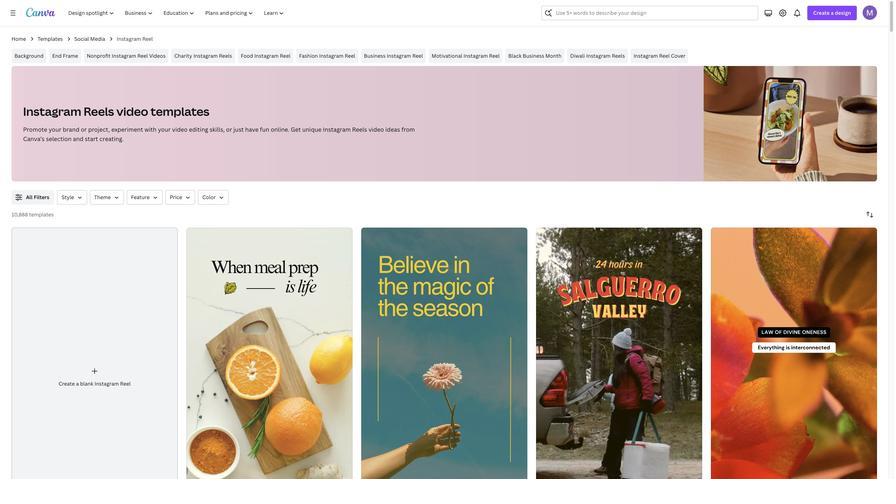 Task type: locate. For each thing, give the bounding box(es) containing it.
reel
[[142, 35, 153, 42], [137, 52, 148, 59], [280, 52, 291, 59], [345, 52, 355, 59], [412, 52, 423, 59], [489, 52, 500, 59], [659, 52, 670, 59], [120, 381, 131, 388]]

reels
[[219, 52, 232, 59], [612, 52, 625, 59], [84, 104, 114, 119], [352, 126, 367, 134]]

1 vertical spatial templates
[[29, 211, 54, 218]]

skills,
[[210, 126, 225, 134]]

unique
[[302, 126, 322, 134]]

create
[[813, 9, 830, 16], [59, 381, 75, 388]]

end
[[52, 52, 62, 59]]

create inside create a design dropdown button
[[813, 9, 830, 16]]

promote
[[23, 126, 47, 134]]

1 horizontal spatial a
[[831, 9, 834, 16]]

motivational instagram reel link
[[429, 49, 503, 63]]

and
[[73, 135, 83, 143]]

home
[[12, 35, 26, 42]]

have
[[245, 126, 259, 134]]

0 vertical spatial create
[[813, 9, 830, 16]]

or
[[81, 126, 87, 134], [226, 126, 232, 134]]

social
[[74, 35, 89, 42]]

price
[[170, 194, 182, 201]]

a inside dropdown button
[[831, 9, 834, 16]]

None search field
[[542, 6, 759, 20]]

start
[[85, 135, 98, 143]]

a left blank
[[76, 381, 79, 388]]

0 vertical spatial templates
[[151, 104, 209, 119]]

1 horizontal spatial your
[[158, 126, 171, 134]]

0 horizontal spatial video
[[116, 104, 148, 119]]

video left editing
[[172, 126, 188, 134]]

selection
[[46, 135, 71, 143]]

business
[[364, 52, 386, 59], [523, 52, 544, 59]]

Sort by button
[[863, 208, 877, 222]]

0 horizontal spatial business
[[364, 52, 386, 59]]

templates down "filters" at the top of the page
[[29, 211, 54, 218]]

create inside the create a blank instagram reel element
[[59, 381, 75, 388]]

your right the with
[[158, 126, 171, 134]]

0 horizontal spatial templates
[[29, 211, 54, 218]]

instagram reels video templates
[[23, 104, 209, 119]]

or left just
[[226, 126, 232, 134]]

home link
[[12, 35, 26, 43]]

video left ideas
[[369, 126, 384, 134]]

style
[[62, 194, 74, 201]]

2 horizontal spatial video
[[369, 126, 384, 134]]

a
[[831, 9, 834, 16], [76, 381, 79, 388]]

1 or from the left
[[81, 126, 87, 134]]

instagram reel cover
[[634, 52, 686, 59]]

end frame
[[52, 52, 78, 59]]

1 horizontal spatial business
[[523, 52, 544, 59]]

templates
[[151, 104, 209, 119], [29, 211, 54, 218]]

create left blank
[[59, 381, 75, 388]]

Search search field
[[556, 6, 754, 20]]

end frame link
[[49, 49, 81, 63]]

your up selection on the top left of the page
[[49, 126, 61, 134]]

with
[[144, 126, 157, 134]]

0 horizontal spatial a
[[76, 381, 79, 388]]

1 horizontal spatial or
[[226, 126, 232, 134]]

create a blank instagram reel
[[59, 381, 131, 388]]

your
[[49, 126, 61, 134], [158, 126, 171, 134]]

0 horizontal spatial or
[[81, 126, 87, 134]]

nonprofit instagram reel videos link
[[84, 49, 169, 63]]

project,
[[88, 126, 110, 134]]

create left design
[[813, 9, 830, 16]]

0 vertical spatial a
[[831, 9, 834, 16]]

videos
[[149, 52, 166, 59]]

just
[[234, 126, 244, 134]]

editing
[[189, 126, 208, 134]]

food instagram reel link
[[238, 49, 293, 63]]

style button
[[57, 190, 87, 205]]

from
[[402, 126, 415, 134]]

2 business from the left
[[523, 52, 544, 59]]

feature
[[131, 194, 150, 201]]

1 vertical spatial a
[[76, 381, 79, 388]]

templates up editing
[[151, 104, 209, 119]]

business instagram reel
[[364, 52, 423, 59]]

charity instagram reels
[[174, 52, 232, 59]]

feature button
[[127, 190, 163, 205]]

0 horizontal spatial your
[[49, 126, 61, 134]]

color
[[202, 194, 216, 201]]

food instagram reel
[[241, 52, 291, 59]]

create a blank instagram reel link
[[12, 228, 178, 480]]

1 vertical spatial create
[[59, 381, 75, 388]]

all filters
[[26, 194, 49, 201]]

ideas
[[385, 126, 400, 134]]

brand
[[63, 126, 79, 134]]

or up the and
[[81, 126, 87, 134]]

get
[[291, 126, 301, 134]]

color button
[[198, 190, 229, 205]]

a left design
[[831, 9, 834, 16]]

1 horizontal spatial templates
[[151, 104, 209, 119]]

1 horizontal spatial create
[[813, 9, 830, 16]]

2 or from the left
[[226, 126, 232, 134]]

experiment
[[111, 126, 143, 134]]

0 horizontal spatial create
[[59, 381, 75, 388]]

nonprofit
[[87, 52, 111, 59]]

top level navigation element
[[64, 6, 290, 20]]

motivational instagram reel
[[432, 52, 500, 59]]

10,888
[[12, 211, 28, 218]]

1 business from the left
[[364, 52, 386, 59]]

instagram
[[117, 35, 141, 42], [112, 52, 136, 59], [193, 52, 218, 59], [254, 52, 279, 59], [319, 52, 344, 59], [387, 52, 411, 59], [464, 52, 488, 59], [586, 52, 611, 59], [634, 52, 658, 59], [23, 104, 81, 119], [323, 126, 351, 134], [95, 381, 119, 388]]

black business month link
[[506, 49, 565, 63]]

video up experiment
[[116, 104, 148, 119]]

social media link
[[74, 35, 105, 43]]

video
[[116, 104, 148, 119], [172, 126, 188, 134], [369, 126, 384, 134]]



Task type: describe. For each thing, give the bounding box(es) containing it.
business instagram reel link
[[361, 49, 426, 63]]

diwali
[[570, 52, 585, 59]]

a for design
[[831, 9, 834, 16]]

create a design button
[[808, 6, 857, 20]]

all
[[26, 194, 33, 201]]

promote your brand or project, experiment with your video editing skills, or just have fun online. get unique instagram reels video ideas from canva's selection and start creating.
[[23, 126, 415, 143]]

blank
[[80, 381, 93, 388]]

motivational
[[432, 52, 462, 59]]

create for create a blank instagram reel
[[59, 381, 75, 388]]

maria williams image
[[863, 5, 877, 20]]

filters
[[34, 194, 49, 201]]

2 your from the left
[[158, 126, 171, 134]]

10,888 templates
[[12, 211, 54, 218]]

charity
[[174, 52, 192, 59]]

cover
[[671, 52, 686, 59]]

black
[[508, 52, 522, 59]]

fashion instagram reel link
[[296, 49, 358, 63]]

all filters button
[[12, 190, 54, 205]]

creating.
[[99, 135, 124, 143]]

fashion
[[299, 52, 318, 59]]

price button
[[165, 190, 195, 205]]

fun
[[260, 126, 269, 134]]

theme
[[94, 194, 111, 201]]

theme button
[[90, 190, 124, 205]]

templates link
[[38, 35, 63, 43]]

month
[[546, 52, 562, 59]]

instagram reel cover link
[[631, 49, 688, 63]]

media
[[90, 35, 105, 42]]

black business month
[[508, 52, 562, 59]]

social media
[[74, 35, 105, 42]]

frame
[[63, 52, 78, 59]]

create a design
[[813, 9, 851, 16]]

templates
[[38, 35, 63, 42]]

a for blank
[[76, 381, 79, 388]]

instagram reel
[[117, 35, 153, 42]]

reels inside promote your brand or project, experiment with your video editing skills, or just have fun online. get unique instagram reels video ideas from canva's selection and start creating.
[[352, 126, 367, 134]]

design
[[835, 9, 851, 16]]

nonprofit instagram reel videos
[[87, 52, 166, 59]]

create a blank instagram reel element
[[12, 228, 178, 480]]

1 horizontal spatial video
[[172, 126, 188, 134]]

food
[[241, 52, 253, 59]]

charity instagram reels link
[[171, 49, 235, 63]]

create for create a design
[[813, 9, 830, 16]]

diwali instagram reels
[[570, 52, 625, 59]]

1 your from the left
[[49, 126, 61, 134]]

diwali instagram reels link
[[567, 49, 628, 63]]

fashion instagram reel
[[299, 52, 355, 59]]

canva's
[[23, 135, 45, 143]]

background
[[14, 52, 44, 59]]

background link
[[12, 49, 46, 63]]

online.
[[271, 126, 289, 134]]

instagram inside promote your brand or project, experiment with your video editing skills, or just have fun online. get unique instagram reels video ideas from canva's selection and start creating.
[[323, 126, 351, 134]]



Task type: vqa. For each thing, say whether or not it's contained in the screenshot.
168%
no



